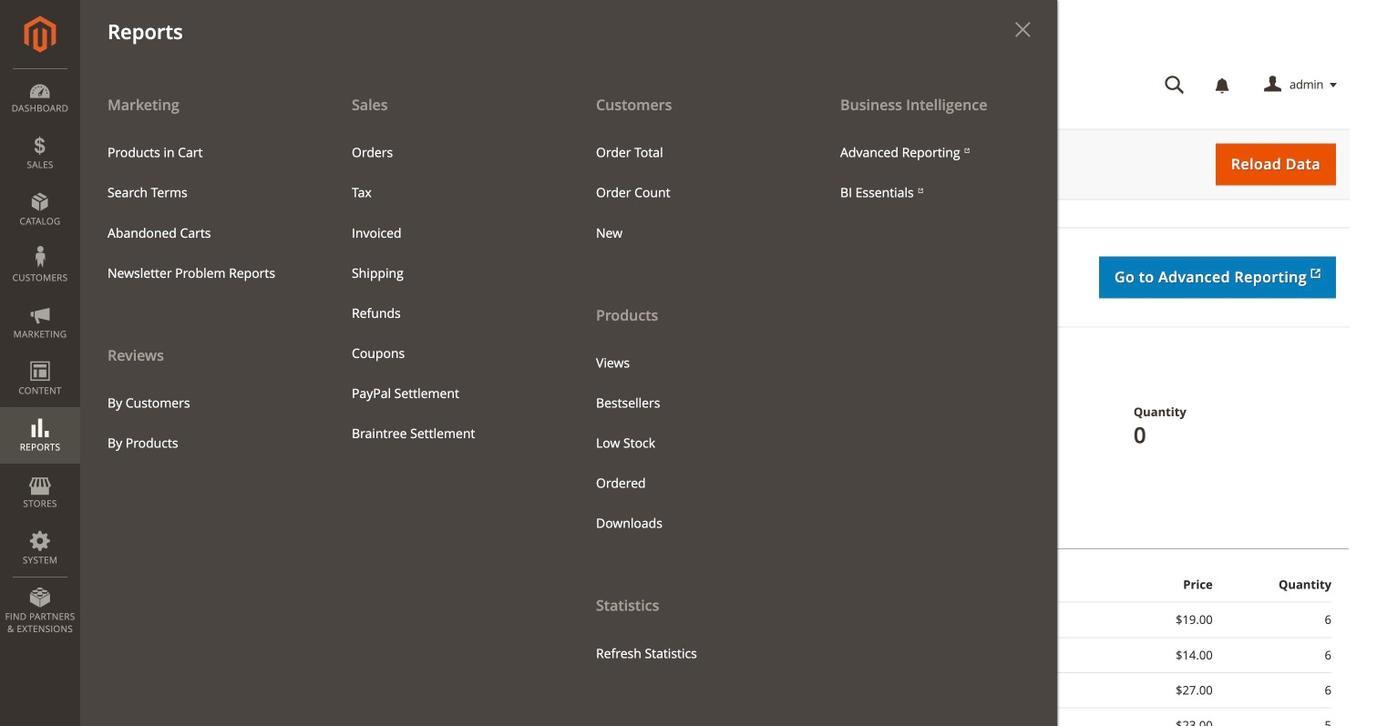 Task type: locate. For each thing, give the bounding box(es) containing it.
menu
[[80, 84, 1058, 727], [80, 84, 325, 464], [569, 84, 813, 674], [94, 133, 311, 293], [338, 133, 555, 454], [583, 133, 800, 253], [827, 133, 1044, 213], [583, 343, 800, 544], [94, 384, 311, 464]]

magento admin panel image
[[24, 16, 56, 53]]

menu bar
[[0, 0, 1058, 727]]



Task type: vqa. For each thing, say whether or not it's contained in the screenshot.
menu bar
yes



